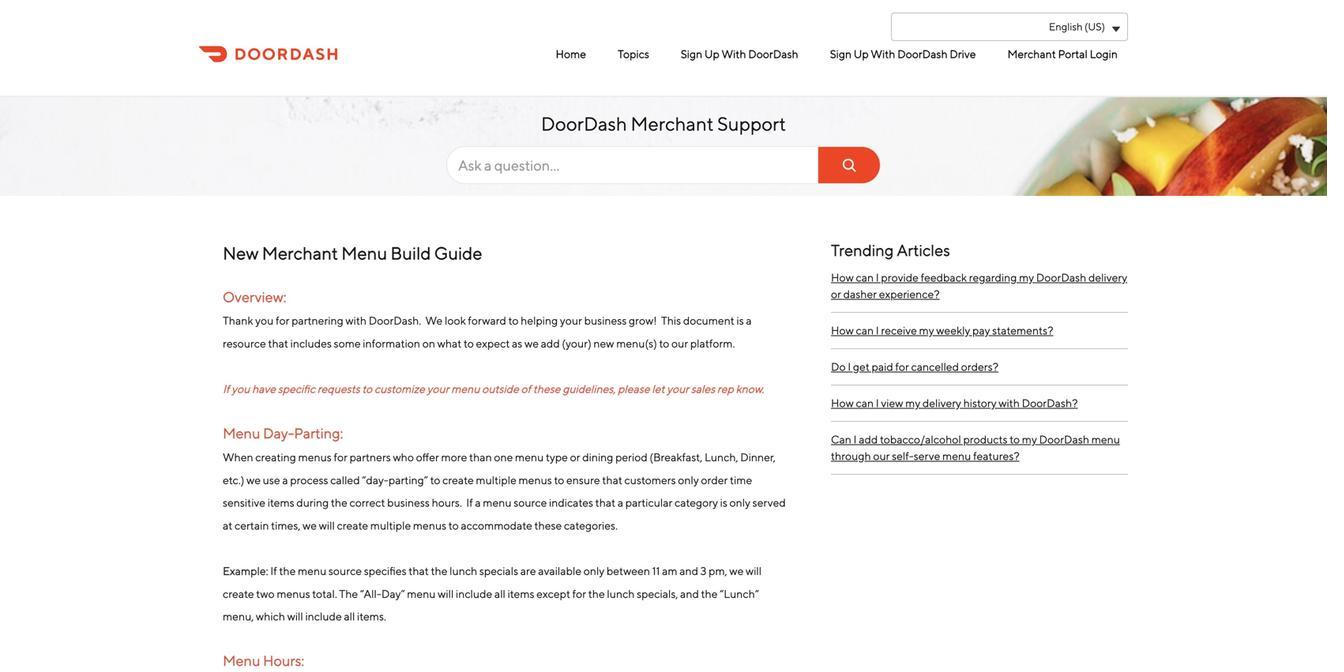 Task type: locate. For each thing, give the bounding box(es) containing it.
how can i receive my weekly pay statements?
[[832, 324, 1054, 337]]

1 horizontal spatial include
[[456, 588, 493, 601]]

1 horizontal spatial merchant
[[631, 113, 714, 135]]

do i get paid for cancelled orders?
[[832, 360, 999, 373]]

2 vertical spatial how
[[832, 397, 854, 410]]

when
[[223, 451, 253, 464]]

i for receive
[[876, 324, 880, 337]]

paid
[[872, 360, 894, 373]]

0 horizontal spatial only
[[584, 565, 605, 578]]

your right let
[[667, 383, 689, 396]]

1 up from the left
[[705, 47, 720, 60]]

doordash down 'doordash?'
[[1040, 433, 1090, 446]]

1 horizontal spatial if
[[271, 565, 277, 578]]

delivery
[[1089, 271, 1128, 284], [923, 397, 962, 410]]

1 sign from the left
[[681, 47, 703, 60]]

0 horizontal spatial create
[[223, 588, 254, 601]]

my right the regarding
[[1020, 271, 1035, 284]]

indicates
[[549, 496, 594, 510]]

0 vertical spatial multiple
[[476, 474, 517, 487]]

items.
[[357, 610, 386, 623]]

or right type
[[570, 451, 581, 464]]

build
[[391, 243, 431, 264]]

lunch down between
[[607, 588, 635, 601]]

how up dasher
[[832, 271, 854, 284]]

1 horizontal spatial delivery
[[1089, 271, 1128, 284]]

0 vertical spatial merchant
[[1008, 47, 1057, 60]]

get
[[854, 360, 870, 373]]

can
[[832, 433, 852, 446]]

that right specifies
[[409, 565, 429, 578]]

1 vertical spatial can
[[856, 324, 874, 337]]

0 vertical spatial items
[[268, 496, 295, 510]]

1 horizontal spatial your
[[560, 314, 583, 327]]

create down more
[[443, 474, 474, 487]]

how for how can i receive my weekly pay statements?
[[832, 324, 854, 337]]

menu
[[443, 41, 1122, 67]]

1 horizontal spatial only
[[678, 474, 699, 487]]

all down the specials
[[495, 588, 506, 601]]

more
[[441, 451, 467, 464]]

and
[[680, 565, 699, 578], [681, 588, 699, 601]]

0 horizontal spatial up
[[705, 47, 720, 60]]

source up the
[[329, 565, 362, 578]]

dasher
[[844, 288, 878, 301]]

add down 'helping'
[[541, 337, 560, 350]]

and right the specials,
[[681, 588, 699, 601]]

up for sign up with doordash drive
[[854, 47, 869, 60]]

0 horizontal spatial add
[[541, 337, 560, 350]]

1 vertical spatial add
[[859, 433, 878, 446]]

partners
[[350, 451, 391, 464]]

1 horizontal spatial up
[[854, 47, 869, 60]]

business up new
[[585, 314, 627, 327]]

1 vertical spatial is
[[721, 496, 728, 510]]

for inside the thank you for partnering with doordash.  we look forward to helping your business grow!  this document is a resource that includes some information on what to expect as we add (your) new menu(s) to our platform.
[[276, 314, 290, 327]]

i inside how can i provide feedback regarding my doordash delivery or dasher experience?
[[876, 271, 880, 284]]

merchant down english (us) button
[[1008, 47, 1057, 60]]

rep
[[718, 383, 734, 396]]

2 horizontal spatial only
[[730, 496, 751, 510]]

0 horizontal spatial or
[[570, 451, 581, 464]]

provide
[[882, 271, 919, 284]]

have
[[252, 383, 276, 396]]

0 horizontal spatial all
[[344, 610, 355, 623]]

create down correct
[[337, 519, 368, 532]]

Preferred Language, English (US) button
[[892, 13, 1129, 41]]

0 horizontal spatial multiple
[[371, 519, 411, 532]]

new merchant menu build guide
[[223, 243, 483, 264]]

if up the two
[[271, 565, 277, 578]]

3 how from the top
[[832, 397, 854, 410]]

that left includes
[[268, 337, 288, 350]]

0 vertical spatial or
[[832, 288, 842, 301]]

our left self-
[[874, 450, 890, 463]]

1 horizontal spatial or
[[832, 288, 842, 301]]

0 horizontal spatial is
[[721, 496, 728, 510]]

that up categories. on the bottom of the page
[[596, 496, 616, 510]]

0 vertical spatial only
[[678, 474, 699, 487]]

0 horizontal spatial sign
[[681, 47, 703, 60]]

helping
[[521, 314, 558, 327]]

served
[[753, 496, 786, 510]]

that inside "if the menu source specifies that the lunch specials are available only between 11 am and 3 pm, we will create two menus total. the "all-day" menu will include all items except for the lunch specials, and the "lunch" menu, which will include all items."
[[409, 565, 429, 578]]

0 horizontal spatial items
[[268, 496, 295, 510]]

dinner,
[[741, 451, 776, 464]]

0 vertical spatial business
[[585, 314, 627, 327]]

menus down type
[[519, 474, 552, 487]]

add
[[541, 337, 560, 350], [859, 433, 878, 446]]

your right customize at the bottom
[[427, 383, 449, 396]]

type
[[546, 451, 568, 464]]

merchant up ask a question... 'text field'
[[631, 113, 714, 135]]

1 horizontal spatial is
[[737, 314, 744, 327]]

trending articles
[[832, 241, 951, 260]]

only right available
[[584, 565, 605, 578]]

day"
[[382, 588, 405, 601]]

multiple down correct
[[371, 519, 411, 532]]

if inside "if the menu source specifies that the lunch specials are available only between 11 am and 3 pm, we will create two menus total. the "all-day" menu will include all items except for the lunch specials, and the "lunch" menu, which will include all items."
[[271, 565, 277, 578]]

2 vertical spatial only
[[584, 565, 605, 578]]

doordash left drive
[[898, 47, 948, 60]]

2 vertical spatial can
[[856, 397, 874, 410]]

lunch left the specials
[[450, 565, 478, 578]]

how can i view my delivery history with doordash? link
[[832, 386, 1129, 422]]

sign
[[681, 47, 703, 60], [831, 47, 852, 60]]

0 vertical spatial all
[[495, 588, 506, 601]]

these down indicates
[[535, 519, 562, 532]]

two
[[256, 588, 275, 601]]

can for view
[[856, 397, 874, 410]]

to down type
[[554, 474, 565, 487]]

to up features?
[[1010, 433, 1021, 446]]

only down time
[[730, 496, 751, 510]]

1 vertical spatial our
[[874, 450, 890, 463]]

1 vertical spatial you
[[232, 383, 250, 396]]

grow!
[[629, 314, 657, 327]]

is right document
[[737, 314, 744, 327]]

multiple
[[476, 474, 517, 487], [371, 519, 411, 532]]

day-
[[263, 425, 294, 442]]

i for provide
[[876, 271, 880, 284]]

menus right the two
[[277, 588, 310, 601]]

1 vertical spatial business
[[387, 496, 430, 510]]

we left use
[[247, 474, 261, 487]]

my inside can i add tobacco/alcohol products to my doordash menu through our self-serve menu features?
[[1023, 433, 1038, 446]]

1 horizontal spatial you
[[255, 314, 274, 327]]

0 vertical spatial our
[[672, 337, 689, 350]]

2 sign from the left
[[831, 47, 852, 60]]

1 vertical spatial lunch
[[607, 588, 635, 601]]

to right menu(s)
[[660, 337, 670, 350]]

0 horizontal spatial if
[[223, 383, 230, 396]]

1 vertical spatial create
[[337, 519, 368, 532]]

the right except
[[589, 588, 605, 601]]

3 can from the top
[[856, 397, 874, 410]]

menu left build
[[342, 243, 388, 264]]

for inside when creating menus for partners who offer more than one menu type or dining period (breakfast, lunch, dinner, etc.) we use a process called "day-parting" to create multiple menus to ensure that customers only order time sensitive items during the correct business hours.  if a menu source indicates that a particular category is only served at certain times, we will create multiple menus to accommodate these categories.
[[334, 451, 348, 464]]

create inside "if the menu source specifies that the lunch specials are available only between 11 am and 3 pm, we will create two menus total. the "all-day" menu will include all items except for the lunch specials, and the "lunch" menu, which will include all items."
[[223, 588, 254, 601]]

i for view
[[876, 397, 880, 410]]

1 vertical spatial if
[[271, 565, 277, 578]]

will inside when creating menus for partners who offer more than one menu type or dining period (breakfast, lunch, dinner, etc.) we use a process called "day-parting" to create multiple menus to ensure that customers only order time sensitive items during the correct business hours.  if a menu source indicates that a particular category is only served at certain times, we will create multiple menus to accommodate these categories.
[[319, 519, 335, 532]]

1 how from the top
[[832, 271, 854, 284]]

ensure
[[567, 474, 601, 487]]

0 horizontal spatial our
[[672, 337, 689, 350]]

or inside how can i provide feedback regarding my doordash delivery or dasher experience?
[[832, 288, 842, 301]]

0 vertical spatial you
[[255, 314, 274, 327]]

view
[[882, 397, 904, 410]]

will right which at bottom left
[[287, 610, 303, 623]]

i inside how can i receive my weekly pay statements? link
[[876, 324, 880, 337]]

1 horizontal spatial create
[[337, 519, 368, 532]]

i left the receive
[[876, 324, 880, 337]]

(your)
[[562, 337, 592, 350]]

is down order
[[721, 496, 728, 510]]

1 horizontal spatial items
[[508, 588, 535, 601]]

if you have specific requests to customize your menu outside of these guidelines, please let your sales rep know.
[[223, 383, 765, 396]]

your up (your)
[[560, 314, 583, 327]]

how inside how can i provide feedback regarding my doordash delivery or dasher experience?
[[832, 271, 854, 284]]

to right what
[[464, 337, 474, 350]]

source up the accommodate
[[514, 496, 547, 510]]

merchant right new
[[262, 243, 338, 264]]

doordash up support
[[749, 47, 799, 60]]

2 up from the left
[[854, 47, 869, 60]]

2 horizontal spatial your
[[667, 383, 689, 396]]

support
[[718, 113, 787, 135]]

1 horizontal spatial add
[[859, 433, 878, 446]]

how for how can i view my delivery history with doordash?
[[832, 397, 854, 410]]

outside
[[482, 383, 519, 396]]

0 vertical spatial can
[[856, 271, 874, 284]]

business inside when creating menus for partners who offer more than one menu type or dining period (breakfast, lunch, dinner, etc.) we use a process called "day-parting" to create multiple menus to ensure that customers only order time sensitive items during the correct business hours.  if a menu source indicates that a particular category is only served at certain times, we will create multiple menus to accommodate these categories.
[[387, 496, 430, 510]]

you inside the thank you for partnering with doordash.  we look forward to helping your business grow!  this document is a resource that includes some information on what to expect as we add (your) new menu(s) to our platform.
[[255, 314, 274, 327]]

you
[[255, 314, 274, 327], [232, 383, 250, 396]]

2 can from the top
[[856, 324, 874, 337]]

merchant portal login link
[[1004, 41, 1122, 67]]

1 horizontal spatial source
[[514, 496, 547, 510]]

i left view
[[876, 397, 880, 410]]

the right example:
[[279, 565, 296, 578]]

0 horizontal spatial include
[[305, 610, 342, 623]]

portal
[[1059, 47, 1088, 60]]

create up menu,
[[223, 588, 254, 601]]

1 vertical spatial items
[[508, 588, 535, 601]]

1 horizontal spatial all
[[495, 588, 506, 601]]

items inside when creating menus for partners who offer more than one menu type or dining period (breakfast, lunch, dinner, etc.) we use a process called "day-parting" to create multiple menus to ensure that customers only order time sensitive items during the correct business hours.  if a menu source indicates that a particular category is only served at certain times, we will create multiple menus to accommodate these categories.
[[268, 496, 295, 510]]

or left dasher
[[832, 288, 842, 301]]

you left have
[[232, 383, 250, 396]]

multiple down one
[[476, 474, 517, 487]]

login
[[1091, 47, 1119, 60]]

can inside how can i provide feedback regarding my doordash delivery or dasher experience?
[[856, 271, 874, 284]]

1 vertical spatial or
[[570, 451, 581, 464]]

how up can
[[832, 397, 854, 410]]

delivery inside how can i provide feedback regarding my doordash delivery or dasher experience?
[[1089, 271, 1128, 284]]

include down the specials
[[456, 588, 493, 601]]

2 vertical spatial create
[[223, 588, 254, 601]]

these right of
[[533, 383, 561, 396]]

your inside the thank you for partnering with doordash.  we look forward to helping your business grow!  this document is a resource that includes some information on what to expect as we add (your) new menu(s) to our platform.
[[560, 314, 583, 327]]

our inside can i add tobacco/alcohol products to my doordash menu through our self-serve menu features?
[[874, 450, 890, 463]]

the right specifies
[[431, 565, 448, 578]]

sensitive
[[223, 496, 266, 510]]

0 vertical spatial source
[[514, 496, 547, 510]]

add up through
[[859, 433, 878, 446]]

1 vertical spatial source
[[329, 565, 362, 578]]

only up category
[[678, 474, 699, 487]]

if the menu source specifies that the lunch specials are available only between 11 am and 3 pm, we will create two menus total. the "all-day" menu will include all items except for the lunch specials, and the "lunch" menu, which will include all items.
[[223, 565, 762, 623]]

we inside "if the menu source specifies that the lunch specials are available only between 11 am and 3 pm, we will create two menus total. the "all-day" menu will include all items except for the lunch specials, and the "lunch" menu, which will include all items."
[[730, 565, 744, 578]]

how up do
[[832, 324, 854, 337]]

doordash inside how can i provide feedback regarding my doordash delivery or dasher experience?
[[1037, 271, 1087, 284]]

hours.
[[432, 496, 462, 510]]

i right can
[[854, 433, 857, 446]]

merchant help home image
[[199, 44, 338, 64]]

i inside can i add tobacco/alcohol products to my doordash menu through our self-serve menu features?
[[854, 433, 857, 446]]

weekly
[[937, 324, 971, 337]]

a
[[747, 314, 752, 327], [282, 474, 288, 487], [475, 496, 481, 510], [618, 496, 624, 510]]

0 horizontal spatial your
[[427, 383, 449, 396]]

0 vertical spatial if
[[223, 383, 230, 396]]

new
[[594, 337, 615, 350]]

if
[[223, 383, 230, 396], [271, 565, 277, 578]]

we right the as
[[525, 337, 539, 350]]

our left the platform.
[[672, 337, 689, 350]]

for left partnering
[[276, 314, 290, 327]]

category
[[675, 496, 719, 510]]

my left weekly
[[920, 324, 935, 337]]

1 horizontal spatial menu
[[342, 243, 388, 264]]

for right paid
[[896, 360, 910, 373]]

you down overview:
[[255, 314, 274, 327]]

can up dasher
[[856, 271, 874, 284]]

can left the receive
[[856, 324, 874, 337]]

1 vertical spatial only
[[730, 496, 751, 510]]

1 horizontal spatial business
[[585, 314, 627, 327]]

with inside the thank you for partnering with doordash.  we look forward to helping your business grow!  this document is a resource that includes some information on what to expect as we add (your) new menu(s) to our platform.
[[346, 314, 367, 327]]

1 vertical spatial merchant
[[631, 113, 714, 135]]

1 horizontal spatial sign
[[831, 47, 852, 60]]

the down called on the left
[[331, 496, 348, 510]]

1 vertical spatial and
[[681, 588, 699, 601]]

new
[[223, 243, 259, 264]]

2 horizontal spatial merchant
[[1008, 47, 1057, 60]]

0 horizontal spatial lunch
[[450, 565, 478, 578]]

0 vertical spatial is
[[737, 314, 744, 327]]

items inside "if the menu source specifies that the lunch specials are available only between 11 am and 3 pm, we will create two menus total. the "all-day" menu will include all items except for the lunch specials, and the "lunch" menu, which will include all items."
[[508, 588, 535, 601]]

doordash.
[[369, 314, 422, 327]]

(breakfast,
[[650, 451, 703, 464]]

menu up when
[[223, 425, 260, 442]]

for right except
[[573, 588, 587, 601]]

to inside can i add tobacco/alcohol products to my doordash menu through our self-serve menu features?
[[1010, 433, 1021, 446]]

(us)
[[1085, 21, 1106, 33]]

a inside the thank you for partnering with doordash.  we look forward to helping your business grow!  this document is a resource that includes some information on what to expect as we add (your) new menu(s) to our platform.
[[747, 314, 752, 327]]

who
[[393, 451, 414, 464]]

expect
[[476, 337, 510, 350]]

0 vertical spatial menu
[[342, 243, 388, 264]]

0 horizontal spatial delivery
[[923, 397, 962, 410]]

"day-
[[362, 474, 389, 487]]

to down offer
[[430, 474, 441, 487]]

1 vertical spatial these
[[535, 519, 562, 532]]

with
[[722, 47, 747, 60], [871, 47, 896, 60], [346, 314, 367, 327], [999, 397, 1020, 410]]

1 vertical spatial menu
[[223, 425, 260, 442]]

2 how from the top
[[832, 324, 854, 337]]

will up "lunch"
[[746, 565, 762, 578]]

will down during
[[319, 519, 335, 532]]

all
[[495, 588, 506, 601], [344, 610, 355, 623]]

and left 3
[[680, 565, 699, 578]]

all left items.
[[344, 610, 355, 623]]

if left have
[[223, 383, 230, 396]]

we
[[525, 337, 539, 350], [247, 474, 261, 487], [303, 519, 317, 532], [730, 565, 744, 578]]

0 horizontal spatial source
[[329, 565, 362, 578]]

i
[[876, 271, 880, 284], [876, 324, 880, 337], [848, 360, 852, 373], [876, 397, 880, 410], [854, 433, 857, 446]]

i right do
[[848, 360, 852, 373]]

as
[[512, 337, 523, 350]]

0 vertical spatial how
[[832, 271, 854, 284]]

items down are
[[508, 588, 535, 601]]

1 vertical spatial delivery
[[923, 397, 962, 410]]

0 vertical spatial delivery
[[1089, 271, 1128, 284]]

1 can from the top
[[856, 271, 874, 284]]

0 horizontal spatial business
[[387, 496, 430, 510]]

doordash
[[749, 47, 799, 60], [898, 47, 948, 60], [541, 113, 628, 135], [1037, 271, 1087, 284], [1040, 433, 1090, 446]]

0 horizontal spatial merchant
[[262, 243, 338, 264]]

0 horizontal spatial you
[[232, 383, 250, 396]]

i left provide
[[876, 271, 880, 284]]

to right requests at the bottom left of page
[[362, 383, 372, 396]]

0 vertical spatial add
[[541, 337, 560, 350]]

2 vertical spatial merchant
[[262, 243, 338, 264]]

a right document
[[747, 314, 752, 327]]

items up times,
[[268, 496, 295, 510]]

we right pm,
[[730, 565, 744, 578]]

doordash up 'statements?'
[[1037, 271, 1087, 284]]

except
[[537, 588, 571, 601]]

1 vertical spatial how
[[832, 324, 854, 337]]

source inside when creating menus for partners who offer more than one menu type or dining period (breakfast, lunch, dinner, etc.) we use a process called "day-parting" to create multiple menus to ensure that customers only order time sensitive items during the correct business hours.  if a menu source indicates that a particular category is only served at certain times, we will create multiple menus to accommodate these categories.
[[514, 496, 547, 510]]

for up called on the left
[[334, 451, 348, 464]]

business down parting"
[[387, 496, 430, 510]]

sign up with doordash
[[681, 47, 799, 60]]

my down 'doordash?'
[[1023, 433, 1038, 446]]

include down 'total.'
[[305, 610, 342, 623]]

home
[[556, 47, 587, 60]]

merchant
[[1008, 47, 1057, 60], [631, 113, 714, 135], [262, 243, 338, 264]]

0 vertical spatial create
[[443, 474, 474, 487]]

0 vertical spatial and
[[680, 565, 699, 578]]

1 horizontal spatial our
[[874, 450, 890, 463]]

orders?
[[962, 360, 999, 373]]

document
[[684, 314, 735, 327]]

that
[[268, 337, 288, 350], [603, 474, 623, 487], [596, 496, 616, 510], [409, 565, 429, 578]]

merchant portal login
[[1008, 47, 1119, 60]]

i inside how can i view my delivery history with doordash? link
[[876, 397, 880, 410]]

merchant for new merchant menu build guide
[[262, 243, 338, 264]]

can left view
[[856, 397, 874, 410]]



Task type: describe. For each thing, give the bounding box(es) containing it.
the inside when creating menus for partners who offer more than one menu type or dining period (breakfast, lunch, dinner, etc.) we use a process called "day-parting" to create multiple menus to ensure that customers only order time sensitive items during the correct business hours.  if a menu source indicates that a particular category is only served at certain times, we will create multiple menus to accommodate these categories.
[[331, 496, 348, 510]]

doordash merchant support
[[541, 113, 787, 135]]

certain
[[235, 519, 269, 532]]

experience?
[[880, 288, 940, 301]]

will right day"
[[438, 588, 454, 601]]

specifies
[[364, 565, 407, 578]]

pm,
[[709, 565, 728, 578]]

can i add tobacco/alcohol products to my doordash menu through our self-serve menu features?
[[832, 433, 1121, 463]]

creating
[[256, 451, 296, 464]]

a up the accommodate
[[475, 496, 481, 510]]

specific
[[278, 383, 315, 396]]

thank
[[223, 314, 253, 327]]

thank you for partnering with doordash.  we look forward to helping your business grow!  this document is a resource that includes some information on what to expect as we add (your) new menu(s) to our platform.
[[223, 314, 752, 350]]

0 vertical spatial these
[[533, 383, 561, 396]]

history
[[964, 397, 997, 410]]

1 horizontal spatial lunch
[[607, 588, 635, 601]]

order
[[701, 474, 728, 487]]

total.
[[312, 588, 337, 601]]

Ask a question... text field
[[447, 146, 881, 184]]

sign up with doordash drive
[[831, 47, 977, 60]]

through
[[832, 450, 872, 463]]

serve
[[914, 450, 941, 463]]

period
[[616, 451, 648, 464]]

customers
[[625, 474, 676, 487]]

add inside the thank you for partnering with doordash.  we look forward to helping your business grow!  this document is a resource that includes some information on what to expect as we add (your) new menu(s) to our platform.
[[541, 337, 560, 350]]

1 vertical spatial multiple
[[371, 519, 411, 532]]

know.
[[736, 383, 765, 396]]

look
[[445, 314, 466, 327]]

some
[[334, 337, 361, 350]]

or inside when creating menus for partners who offer more than one menu type or dining period (breakfast, lunch, dinner, etc.) we use a process called "day-parting" to create multiple menus to ensure that customers only order time sensitive items during the correct business hours.  if a menu source indicates that a particular category is only served at certain times, we will create multiple menus to accommodate these categories.
[[570, 451, 581, 464]]

process
[[290, 474, 328, 487]]

"all-
[[360, 588, 382, 601]]

includes
[[291, 337, 332, 350]]

2 horizontal spatial create
[[443, 474, 474, 487]]

specials
[[480, 565, 519, 578]]

home link
[[552, 41, 591, 67]]

dining
[[583, 451, 614, 464]]

during
[[297, 496, 329, 510]]

0 vertical spatial include
[[456, 588, 493, 601]]

statements?
[[993, 324, 1054, 337]]

at
[[223, 519, 233, 532]]

1 horizontal spatial multiple
[[476, 474, 517, 487]]

we down during
[[303, 519, 317, 532]]

if for the
[[271, 565, 277, 578]]

only inside "if the menu source specifies that the lunch specials are available only between 11 am and 3 pm, we will create two menus total. the "all-day" menu will include all items except for the lunch specials, and the "lunch" menu, which will include all items."
[[584, 565, 605, 578]]

than
[[470, 451, 492, 464]]

time
[[730, 474, 753, 487]]

the down 3
[[702, 588, 718, 601]]

to down hours.
[[449, 519, 459, 532]]

can i add tobacco/alcohol products to my doordash menu through our self-serve menu features? link
[[832, 422, 1129, 475]]

am
[[662, 565, 678, 578]]

sign up with doordash link
[[677, 41, 803, 67]]

you for have
[[232, 383, 250, 396]]

how can i receive my weekly pay statements? link
[[832, 313, 1129, 349]]

source inside "if the menu source specifies that the lunch specials are available only between 11 am and 3 pm, we will create two menus total. the "all-day" menu will include all items except for the lunch specials, and the "lunch" menu, which will include all items."
[[329, 565, 362, 578]]

to up the as
[[509, 314, 519, 327]]

business inside the thank you for partnering with doordash.  we look forward to helping your business grow!  this document is a resource that includes some information on what to expect as we add (your) new menu(s) to our platform.
[[585, 314, 627, 327]]

regarding
[[970, 271, 1018, 284]]

partnering
[[292, 314, 344, 327]]

up for sign up with doordash
[[705, 47, 720, 60]]

menu day-parting:
[[223, 425, 346, 442]]

a left particular
[[618, 496, 624, 510]]

merchant for doordash merchant support
[[631, 113, 714, 135]]

that down dining
[[603, 474, 623, 487]]

features?
[[974, 450, 1020, 463]]

correct
[[350, 496, 385, 510]]

menus down hours.
[[413, 519, 447, 532]]

customize
[[375, 383, 425, 396]]

doordash down home link
[[541, 113, 628, 135]]

that inside the thank you for partnering with doordash.  we look forward to helping your business grow!  this document is a resource that includes some information on what to expect as we add (your) new menu(s) to our platform.
[[268, 337, 288, 350]]

pay
[[973, 324, 991, 337]]

guide
[[435, 243, 483, 264]]

doordash inside sign up with doordash link
[[749, 47, 799, 60]]

how for how can i provide feedback regarding my doordash delivery or dasher experience?
[[832, 271, 854, 284]]

let
[[652, 383, 665, 396]]

accommodate
[[461, 519, 533, 532]]

receive
[[882, 324, 918, 337]]

times,
[[271, 519, 301, 532]]

forward
[[468, 314, 507, 327]]

can for provide
[[856, 271, 874, 284]]

trending
[[832, 241, 894, 260]]

0 vertical spatial lunch
[[450, 565, 478, 578]]

overview:
[[223, 288, 289, 305]]

requests
[[318, 383, 360, 396]]

lunch,
[[705, 451, 739, 464]]

please
[[618, 383, 650, 396]]

doordash inside sign up with doordash drive link
[[898, 47, 948, 60]]

is inside the thank you for partnering with doordash.  we look forward to helping your business grow!  this document is a resource that includes some information on what to expect as we add (your) new menu(s) to our platform.
[[737, 314, 744, 327]]

3
[[701, 565, 707, 578]]

which
[[256, 610, 285, 623]]

menus up process
[[298, 451, 332, 464]]

menu containing home
[[443, 41, 1122, 67]]

parting:
[[294, 425, 343, 442]]

doordash inside can i add tobacco/alcohol products to my doordash menu through our self-serve menu features?
[[1040, 433, 1090, 446]]

my right view
[[906, 397, 921, 410]]

how can i provide feedback regarding my doordash delivery or dasher experience?
[[832, 271, 1128, 301]]

i inside "do i get paid for cancelled orders?" 'link'
[[848, 360, 852, 373]]

sign for sign up with doordash
[[681, 47, 703, 60]]

you for for
[[255, 314, 274, 327]]

1 vertical spatial include
[[305, 610, 342, 623]]

for inside "if the menu source specifies that the lunch specials are available only between 11 am and 3 pm, we will create two menus total. the "all-day" menu will include all items except for the lunch specials, and the "lunch" menu, which will include all items."
[[573, 588, 587, 601]]

delivery inside how can i view my delivery history with doordash? link
[[923, 397, 962, 410]]

sales
[[691, 383, 716, 396]]

we inside the thank you for partnering with doordash.  we look forward to helping your business grow!  this document is a resource that includes some information on what to expect as we add (your) new menu(s) to our platform.
[[525, 337, 539, 350]]

our inside the thank you for partnering with doordash.  we look forward to helping your business grow!  this document is a resource that includes some information on what to expect as we add (your) new menu(s) to our platform.
[[672, 337, 689, 350]]

for inside 'link'
[[896, 360, 910, 373]]

cancelled
[[912, 360, 960, 373]]

guidelines,
[[563, 383, 616, 396]]

self-
[[893, 450, 914, 463]]

resource
[[223, 337, 266, 350]]

can for receive
[[856, 324, 874, 337]]

a right use
[[282, 474, 288, 487]]

example:
[[223, 565, 271, 578]]

tobacco/alcohol
[[881, 433, 962, 446]]

articles
[[897, 241, 951, 260]]

drive
[[950, 47, 977, 60]]

available
[[539, 565, 582, 578]]

if for you
[[223, 383, 230, 396]]

how can i provide feedback regarding my doordash delivery or dasher experience? link
[[832, 260, 1129, 313]]

menus inside "if the menu source specifies that the lunch specials are available only between 11 am and 3 pm, we will create two menus total. the "all-day" menu will include all items except for the lunch specials, and the "lunch" menu, which will include all items."
[[277, 588, 310, 601]]

merchant inside merchant portal login link
[[1008, 47, 1057, 60]]

0 horizontal spatial menu
[[223, 425, 260, 442]]

topics
[[618, 47, 650, 60]]

my inside how can i provide feedback regarding my doordash delivery or dasher experience?
[[1020, 271, 1035, 284]]

add inside can i add tobacco/alcohol products to my doordash menu through our self-serve menu features?
[[859, 433, 878, 446]]

is inside when creating menus for partners who offer more than one menu type or dining period (breakfast, lunch, dinner, etc.) we use a process called "day-parting" to create multiple menus to ensure that customers only order time sensitive items during the correct business hours.  if a menu source indicates that a particular category is only served at certain times, we will create multiple menus to accommodate these categories.
[[721, 496, 728, 510]]

offer
[[416, 451, 439, 464]]

1 vertical spatial all
[[344, 610, 355, 623]]

these inside when creating menus for partners who offer more than one menu type or dining period (breakfast, lunch, dinner, etc.) we use a process called "day-parting" to create multiple menus to ensure that customers only order time sensitive items during the correct business hours.  if a menu source indicates that a particular category is only served at certain times, we will create multiple menus to accommodate these categories.
[[535, 519, 562, 532]]

use
[[263, 474, 280, 487]]

specials,
[[637, 588, 679, 601]]

particular
[[626, 496, 673, 510]]

english
[[1050, 21, 1083, 33]]

menu,
[[223, 610, 254, 623]]

are
[[521, 565, 536, 578]]

etc.)
[[223, 474, 245, 487]]

information
[[363, 337, 421, 350]]

sign for sign up with doordash drive
[[831, 47, 852, 60]]



Task type: vqa. For each thing, say whether or not it's contained in the screenshot.
the bottommost Include
yes



